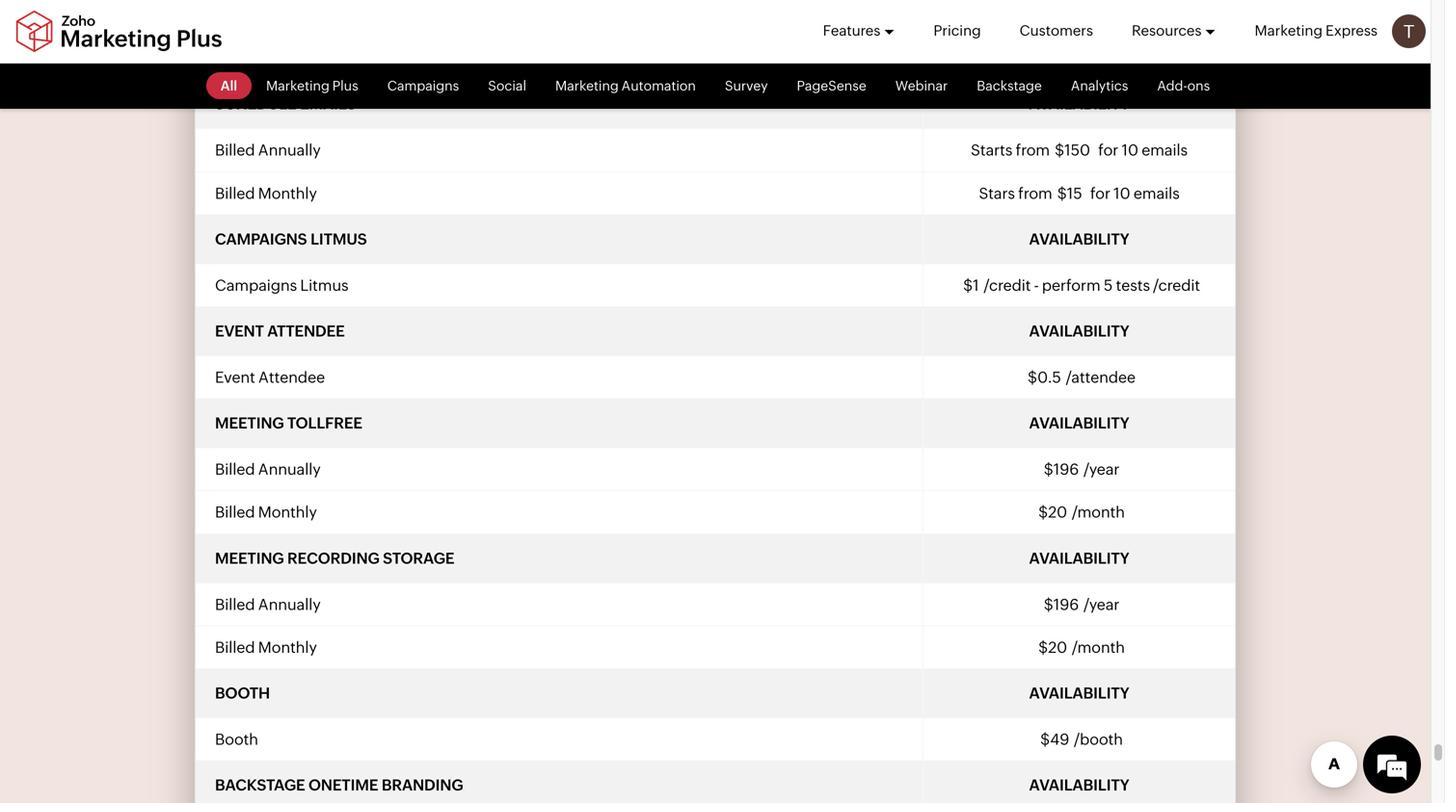 Task type: vqa. For each thing, say whether or not it's contained in the screenshot.
the topmost for
yes



Task type: locate. For each thing, give the bounding box(es) containing it.
event
[[215, 322, 264, 340], [215, 369, 255, 387]]

2 vertical spatial billed annually
[[215, 596, 321, 614]]

0 vertical spatial annually
[[258, 141, 321, 159]]

0 vertical spatial from
[[1016, 141, 1050, 159]]

0 vertical spatial campaigns litmus
[[215, 230, 367, 248]]

stars
[[979, 184, 1015, 202]]

attendee
[[267, 322, 345, 340], [258, 369, 325, 387]]

1
[[973, 277, 979, 294]]

4 availability from the top
[[1029, 415, 1129, 432]]

0 vertical spatial event
[[215, 322, 264, 340]]

3 availability from the top
[[1029, 322, 1129, 340]]

for for 15
[[1090, 184, 1110, 202]]

0 vertical spatial booth
[[215, 685, 270, 703]]

1 vertical spatial meeting
[[215, 550, 284, 568]]

from right starts
[[1016, 141, 1050, 159]]

3 monthly from the top
[[258, 504, 317, 522]]

1 vertical spatial campaigns
[[215, 230, 307, 248]]

availability for attendee
[[1029, 322, 1129, 340]]

1 availability from the top
[[1029, 95, 1129, 113]]

booth
[[215, 685, 270, 703], [215, 731, 258, 749]]

1 monthly from the top
[[258, 49, 317, 67]]

ons
[[1187, 78, 1210, 94]]

backstage up starts
[[977, 78, 1042, 94]]

0 vertical spatial billed annually
[[215, 141, 321, 159]]

marketing automation
[[555, 78, 696, 94]]

0 vertical spatial 196
[[1053, 461, 1079, 479]]

/month
[[981, 49, 1034, 67], [1072, 504, 1125, 522], [1072, 639, 1125, 657]]

features
[[823, 22, 880, 39]]

marketing express link
[[1255, 0, 1378, 62]]

annually
[[258, 141, 321, 159], [258, 461, 321, 479], [258, 596, 321, 614]]

0 vertical spatial 20
[[1048, 504, 1067, 522]]

0 horizontal spatial 5
[[967, 49, 976, 67]]

annually down recording
[[258, 596, 321, 614]]

express
[[1326, 22, 1378, 39]]

196
[[1053, 461, 1079, 479], [1053, 596, 1079, 614]]

2 billed monthly from the top
[[215, 184, 317, 202]]

/booth
[[1074, 731, 1123, 749]]

7 billed from the top
[[215, 639, 255, 657]]

0 vertical spatial backstage
[[977, 78, 1042, 94]]

2 /credit from the left
[[1153, 277, 1200, 294]]

customers link
[[1020, 0, 1093, 62]]

responses
[[1133, 49, 1206, 67]]

5
[[967, 49, 976, 67], [1104, 277, 1113, 294]]

for right 15
[[1090, 184, 1110, 202]]

litmus
[[311, 230, 367, 248], [300, 277, 349, 294]]

pricing link
[[933, 0, 981, 62]]

$ 0.5 /attendee
[[1028, 369, 1136, 387]]

1 vertical spatial 20
[[1048, 639, 1067, 657]]

marketing express
[[1255, 22, 1378, 39]]

20
[[1048, 504, 1067, 522], [1048, 639, 1067, 657]]

emails right 15
[[1134, 184, 1180, 202]]

$ 20 /month
[[1038, 504, 1125, 522], [1038, 639, 1125, 657]]

1 billed annually from the top
[[215, 141, 321, 159]]

1 vertical spatial for
[[1098, 141, 1118, 159]]

2 billed from the top
[[215, 141, 255, 159]]

5 down pricing
[[967, 49, 976, 67]]

for for 150
[[1098, 141, 1118, 159]]

billed
[[215, 49, 255, 67], [215, 141, 255, 159], [215, 184, 255, 202], [215, 461, 255, 479], [215, 504, 255, 522], [215, 596, 255, 614], [215, 639, 255, 657]]

from
[[1016, 141, 1050, 159], [1018, 184, 1052, 202]]

10 for 150
[[1122, 141, 1138, 159]]

0 vertical spatial meeting
[[215, 415, 284, 432]]

0 vertical spatial /year
[[1084, 461, 1120, 479]]

1 /year from the top
[[1084, 461, 1120, 479]]

0 vertical spatial 5
[[967, 49, 976, 67]]

/credit
[[984, 277, 1031, 294], [1153, 277, 1200, 294]]

6 billed from the top
[[215, 596, 255, 614]]

/credit left -
[[984, 277, 1031, 294]]

recording
[[287, 550, 379, 568]]

meeting left tollfree
[[215, 415, 284, 432]]

perform
[[1042, 277, 1101, 294]]

15
[[1067, 184, 1082, 202]]

5 left the 'tests'
[[1104, 277, 1113, 294]]

100
[[1102, 49, 1130, 67]]

1 /credit from the left
[[984, 277, 1031, 294]]

for right 150
[[1098, 141, 1118, 159]]

4 billed monthly from the top
[[215, 639, 317, 657]]

meeting left recording
[[215, 550, 284, 568]]

schedule emails
[[215, 95, 356, 113]]

/credit right the 'tests'
[[1153, 277, 1200, 294]]

2 availability from the top
[[1029, 230, 1129, 248]]

7 availability from the top
[[1029, 777, 1129, 795]]

2 monthly from the top
[[258, 184, 317, 202]]

annually down schedule emails
[[258, 141, 321, 159]]

backstage left onetime
[[215, 777, 305, 795]]

2 booth from the top
[[215, 731, 258, 749]]

zoho marketingplus logo image
[[14, 10, 224, 53]]

2 meeting from the top
[[215, 550, 284, 568]]

6 availability from the top
[[1029, 685, 1129, 703]]

5 availability from the top
[[1029, 550, 1129, 568]]

emails for starts from $ 150 for 10 emails
[[1142, 141, 1188, 159]]

campaigns
[[387, 78, 459, 94], [215, 230, 307, 248], [215, 277, 297, 294]]

availability for tollfree
[[1029, 415, 1129, 432]]

features link
[[823, 0, 895, 62]]

1 vertical spatial campaigns litmus
[[215, 277, 349, 294]]

0 vertical spatial 10
[[1122, 141, 1138, 159]]

0 vertical spatial litmus
[[311, 230, 367, 248]]

1 horizontal spatial 5
[[1104, 277, 1113, 294]]

emails down add-
[[1142, 141, 1188, 159]]

10
[[1122, 141, 1138, 159], [1114, 184, 1130, 202]]

billed monthly
[[215, 49, 317, 67], [215, 184, 317, 202], [215, 504, 317, 522], [215, 639, 317, 657]]

0 horizontal spatial /credit
[[984, 277, 1031, 294]]

annually down meeting tollfree
[[258, 461, 321, 479]]

1 horizontal spatial backstage
[[977, 78, 1042, 94]]

49
[[1050, 731, 1069, 749]]

every
[[1060, 49, 1099, 67]]

availability
[[1029, 95, 1129, 113], [1029, 230, 1129, 248], [1029, 322, 1129, 340], [1029, 415, 1129, 432], [1029, 550, 1129, 568], [1029, 685, 1129, 703], [1029, 777, 1129, 795]]

0.5
[[1037, 369, 1061, 387]]

2 vertical spatial /month
[[1072, 639, 1125, 657]]

billed annually
[[215, 141, 321, 159], [215, 461, 321, 479], [215, 596, 321, 614]]

150
[[1064, 141, 1090, 159]]

backstage
[[977, 78, 1042, 94], [215, 777, 305, 795]]

for
[[1037, 49, 1057, 67], [1098, 141, 1118, 159], [1090, 184, 1110, 202]]

event attendee
[[215, 322, 345, 340], [215, 369, 325, 387]]

2 vertical spatial annually
[[258, 596, 321, 614]]

1 horizontal spatial /credit
[[1153, 277, 1200, 294]]

1 meeting from the top
[[215, 415, 284, 432]]

for down customers
[[1037, 49, 1057, 67]]

1 vertical spatial booth
[[215, 731, 258, 749]]

add-ons
[[1157, 78, 1210, 94]]

1 booth from the top
[[215, 685, 270, 703]]

10 right 15
[[1114, 184, 1130, 202]]

4 monthly from the top
[[258, 639, 317, 657]]

0 vertical spatial $ 196 /year
[[1044, 461, 1120, 479]]

1 vertical spatial event attendee
[[215, 369, 325, 387]]

1 vertical spatial event
[[215, 369, 255, 387]]

campaigns litmus
[[215, 230, 367, 248], [215, 277, 349, 294]]

/year
[[1084, 461, 1120, 479], [1084, 596, 1120, 614]]

availability for onetime
[[1029, 777, 1129, 795]]

tests
[[1116, 277, 1150, 294]]

0 vertical spatial campaigns
[[387, 78, 459, 94]]

0 vertical spatial $ 20 /month
[[1038, 504, 1125, 522]]

1 20 from the top
[[1048, 504, 1067, 522]]

2 billed annually from the top
[[215, 461, 321, 479]]

1 $ 20 /month from the top
[[1038, 504, 1125, 522]]

-
[[1034, 277, 1039, 294]]

availability for litmus
[[1029, 230, 1129, 248]]

1 vertical spatial emails
[[1134, 184, 1180, 202]]

1 vertical spatial from
[[1018, 184, 1052, 202]]

tollfree
[[287, 415, 362, 432]]

3 annually from the top
[[258, 596, 321, 614]]

emails
[[1142, 141, 1188, 159], [1134, 184, 1180, 202]]

2 campaigns litmus from the top
[[215, 277, 349, 294]]

meeting
[[215, 415, 284, 432], [215, 550, 284, 568]]

2 20 from the top
[[1048, 639, 1067, 657]]

1 vertical spatial billed annually
[[215, 461, 321, 479]]

survey
[[725, 78, 768, 94]]

1 vertical spatial $ 196 /year
[[1044, 596, 1120, 614]]

1 vertical spatial $ 20 /month
[[1038, 639, 1125, 657]]

billed annually down schedule
[[215, 141, 321, 159]]

1 vertical spatial 10
[[1114, 184, 1130, 202]]

1 vertical spatial 196
[[1053, 596, 1079, 614]]

0 horizontal spatial backstage
[[215, 777, 305, 795]]

10 right 150
[[1122, 141, 1138, 159]]

5 billed from the top
[[215, 504, 255, 522]]

availability for emails
[[1029, 95, 1129, 113]]

3 billed annually from the top
[[215, 596, 321, 614]]

1 vertical spatial backstage
[[215, 777, 305, 795]]

2 vertical spatial for
[[1090, 184, 1110, 202]]

$
[[957, 49, 967, 67], [1055, 141, 1064, 159], [1057, 184, 1067, 202], [963, 277, 973, 294], [1028, 369, 1037, 387], [1044, 461, 1053, 479], [1038, 504, 1048, 522], [1044, 596, 1053, 614], [1038, 639, 1048, 657], [1040, 731, 1050, 749]]

0 vertical spatial emails
[[1142, 141, 1188, 159]]

1 event attendee from the top
[[215, 322, 345, 340]]

1 vertical spatial annually
[[258, 461, 321, 479]]

from right stars
[[1018, 184, 1052, 202]]

0 vertical spatial event attendee
[[215, 322, 345, 340]]

billed annually down recording
[[215, 596, 321, 614]]

monthly
[[258, 49, 317, 67], [258, 184, 317, 202], [258, 504, 317, 522], [258, 639, 317, 657]]

$ 196 /year
[[1044, 461, 1120, 479], [1044, 596, 1120, 614]]

billed annually down meeting tollfree
[[215, 461, 321, 479]]

10 for 15
[[1114, 184, 1130, 202]]

1 196 from the top
[[1053, 461, 1079, 479]]

1 vertical spatial /year
[[1084, 596, 1120, 614]]



Task type: describe. For each thing, give the bounding box(es) containing it.
onetime
[[309, 777, 378, 795]]

availability for recording
[[1029, 550, 1129, 568]]

marketing plus
[[266, 78, 358, 94]]

social
[[488, 78, 526, 94]]

backstage for backstage onetime branding
[[215, 777, 305, 795]]

/attendee
[[1066, 369, 1136, 387]]

3 billed monthly from the top
[[215, 504, 317, 522]]

analytics
[[1071, 78, 1128, 94]]

starts
[[971, 141, 1013, 159]]

terry turtle image
[[1392, 14, 1426, 48]]

1 campaigns litmus from the top
[[215, 230, 367, 248]]

2 event attendee from the top
[[215, 369, 325, 387]]

schedule
[[215, 95, 296, 113]]

starts from $ 150 for 10 emails
[[971, 141, 1188, 159]]

1 vertical spatial /month
[[1072, 504, 1125, 522]]

$ 49 /booth
[[1040, 731, 1123, 749]]

$ 1 /credit - perform 5 tests /credit
[[963, 277, 1200, 294]]

marketing
[[1255, 22, 1323, 39]]

storage
[[383, 550, 454, 568]]

from for stars from
[[1018, 184, 1052, 202]]

2 annually from the top
[[258, 461, 321, 479]]

2 196 from the top
[[1053, 596, 1079, 614]]

$ 5 /month for every 100 responses
[[957, 49, 1206, 67]]

emails
[[300, 95, 356, 113]]

1 billed from the top
[[215, 49, 255, 67]]

0 vertical spatial for
[[1037, 49, 1057, 67]]

2 vertical spatial campaigns
[[215, 277, 297, 294]]

webinar
[[895, 78, 948, 94]]

stars from $ 15 for 10 emails
[[979, 184, 1180, 202]]

meeting tollfree
[[215, 415, 362, 432]]

4 billed from the top
[[215, 461, 255, 479]]

1 event from the top
[[215, 322, 264, 340]]

1 annually from the top
[[258, 141, 321, 159]]

2 /year from the top
[[1084, 596, 1120, 614]]

meeting for meeting recording storage
[[215, 550, 284, 568]]

3 billed from the top
[[215, 184, 255, 202]]

2 $ 20 /month from the top
[[1038, 639, 1125, 657]]

meeting recording storage
[[215, 550, 454, 568]]

backstage onetime branding
[[215, 777, 463, 795]]

from for starts from
[[1016, 141, 1050, 159]]

resources
[[1132, 22, 1202, 39]]

pricing
[[933, 22, 981, 39]]

all
[[221, 78, 237, 94]]

branding
[[382, 777, 463, 795]]

1 vertical spatial attendee
[[258, 369, 325, 387]]

0 vertical spatial /month
[[981, 49, 1034, 67]]

resources link
[[1132, 0, 1216, 62]]

backstage for backstage
[[977, 78, 1042, 94]]

emails for stars from $ 15 for 10 emails
[[1134, 184, 1180, 202]]

1 $ 196 /year from the top
[[1044, 461, 1120, 479]]

2 $ 196 /year from the top
[[1044, 596, 1120, 614]]

1 vertical spatial 5
[[1104, 277, 1113, 294]]

add-
[[1157, 78, 1187, 94]]

meeting for meeting tollfree
[[215, 415, 284, 432]]

1 vertical spatial litmus
[[300, 277, 349, 294]]

pagesense
[[797, 78, 866, 94]]

2 event from the top
[[215, 369, 255, 387]]

1 billed monthly from the top
[[215, 49, 317, 67]]

0 vertical spatial attendee
[[267, 322, 345, 340]]

customers
[[1020, 22, 1093, 39]]



